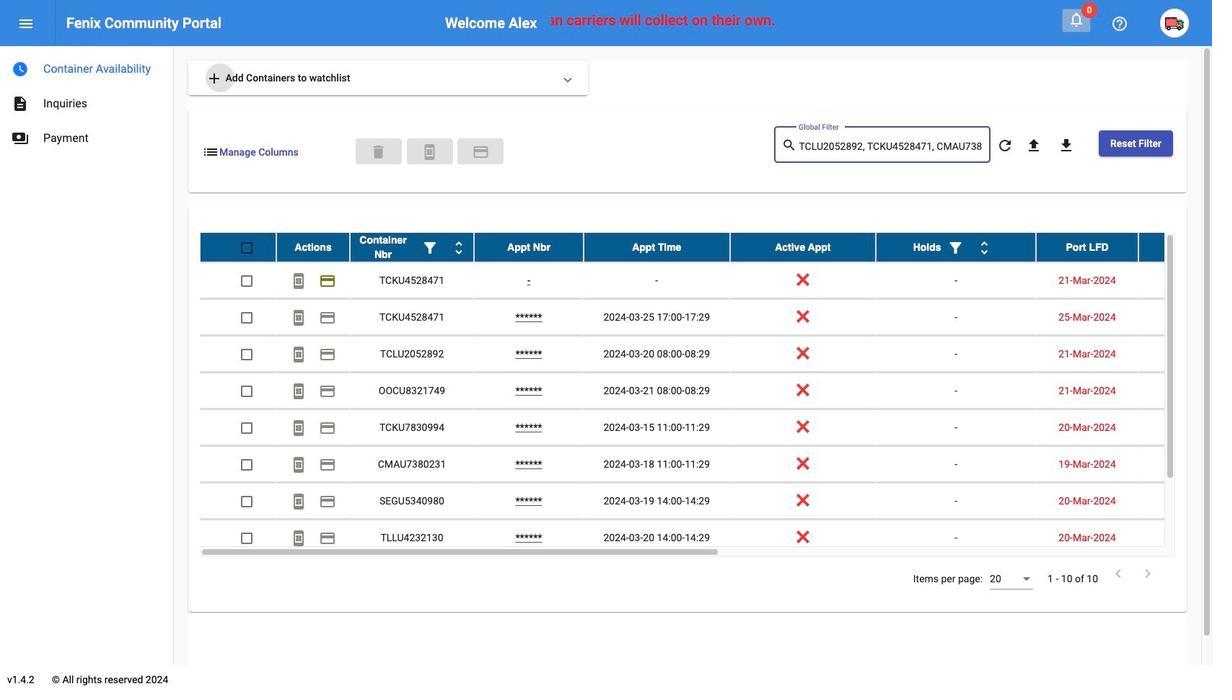 Task type: describe. For each thing, give the bounding box(es) containing it.
4 row from the top
[[200, 336, 1212, 373]]

2 column header from the left
[[350, 233, 474, 262]]

cell for eighth row from the bottom of the page
[[1139, 263, 1212, 299]]

cell for seventh row from the top of the page
[[1139, 447, 1212, 483]]

8 column header from the left
[[1139, 233, 1212, 262]]

7 row from the top
[[200, 447, 1212, 484]]

cell for first row from the bottom of the page
[[1139, 520, 1212, 556]]

5 row from the top
[[200, 373, 1212, 410]]

1 column header from the left
[[276, 233, 350, 262]]

cell for 4th row from the top of the page
[[1139, 336, 1212, 372]]

4 column header from the left
[[584, 233, 730, 262]]



Task type: vqa. For each thing, say whether or not it's contained in the screenshot.
cell corresponding to 5th Row from the bottom
yes



Task type: locate. For each thing, give the bounding box(es) containing it.
5 cell from the top
[[1139, 410, 1212, 446]]

6 cell from the top
[[1139, 447, 1212, 483]]

2 cell from the top
[[1139, 300, 1212, 336]]

cell for 7th row from the bottom of the page
[[1139, 300, 1212, 336]]

3 column header from the left
[[474, 233, 584, 262]]

cell for second row from the bottom
[[1139, 484, 1212, 520]]

9 row from the top
[[200, 520, 1212, 557]]

1 row from the top
[[200, 233, 1212, 263]]

Global Watchlist Filter field
[[799, 141, 983, 153]]

8 row from the top
[[200, 484, 1212, 520]]

5 column header from the left
[[730, 233, 876, 262]]

cell
[[1139, 263, 1212, 299], [1139, 300, 1212, 336], [1139, 336, 1212, 372], [1139, 373, 1212, 409], [1139, 410, 1212, 446], [1139, 447, 1212, 483], [1139, 484, 1212, 520], [1139, 520, 1212, 556]]

2 row from the top
[[200, 263, 1212, 300]]

navigation
[[0, 46, 173, 156]]

cell for 5th row from the bottom
[[1139, 373, 1212, 409]]

8 cell from the top
[[1139, 520, 1212, 556]]

7 cell from the top
[[1139, 484, 1212, 520]]

6 row from the top
[[200, 410, 1212, 447]]

1 cell from the top
[[1139, 263, 1212, 299]]

4 cell from the top
[[1139, 373, 1212, 409]]

6 column header from the left
[[876, 233, 1036, 262]]

column header
[[276, 233, 350, 262], [350, 233, 474, 262], [474, 233, 584, 262], [584, 233, 730, 262], [730, 233, 876, 262], [876, 233, 1036, 262], [1036, 233, 1139, 262], [1139, 233, 1212, 262]]

3 row from the top
[[200, 300, 1212, 336]]

delete image
[[370, 143, 387, 161]]

3 cell from the top
[[1139, 336, 1212, 372]]

7 column header from the left
[[1036, 233, 1139, 262]]

cell for sixth row from the top of the page
[[1139, 410, 1212, 446]]

row
[[200, 233, 1212, 263], [200, 263, 1212, 300], [200, 300, 1212, 336], [200, 336, 1212, 373], [200, 373, 1212, 410], [200, 410, 1212, 447], [200, 447, 1212, 484], [200, 484, 1212, 520], [200, 520, 1212, 557]]

no color image
[[1111, 15, 1129, 33], [206, 70, 223, 88], [12, 95, 29, 113], [782, 137, 799, 154], [202, 143, 219, 161], [450, 240, 468, 257], [947, 240, 964, 257], [290, 310, 307, 327], [290, 347, 307, 364], [319, 383, 336, 401], [319, 420, 336, 438], [319, 457, 336, 474], [290, 494, 307, 511], [290, 531, 307, 548], [1110, 566, 1127, 583], [1139, 566, 1157, 583]]

grid
[[200, 233, 1212, 558]]

no color image
[[1068, 11, 1085, 28], [17, 15, 35, 33], [12, 61, 29, 78], [12, 130, 29, 147], [997, 137, 1014, 155], [1025, 137, 1043, 155], [1058, 137, 1075, 155], [421, 143, 438, 161], [472, 143, 490, 161], [421, 240, 439, 257], [976, 240, 993, 257], [290, 273, 307, 290], [319, 273, 336, 290], [319, 310, 336, 327], [319, 347, 336, 364], [290, 383, 307, 401], [290, 420, 307, 438], [290, 457, 307, 474], [319, 494, 336, 511], [319, 531, 336, 548]]



